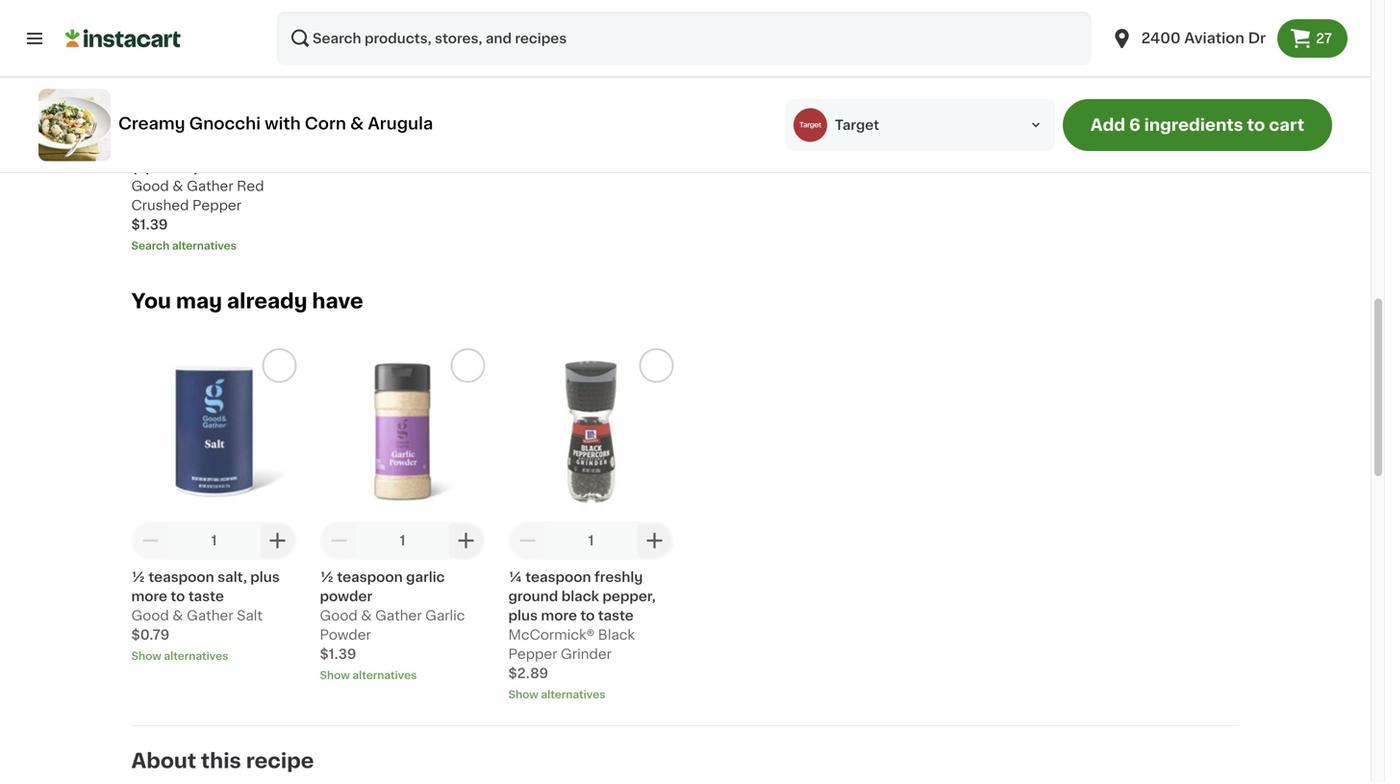 Task type: describe. For each thing, give the bounding box(es) containing it.
teaspoon for more
[[149, 571, 214, 584]]

decrement quantity image for ¼ teaspoon freshly ground black pepper, plus more to taste
[[516, 529, 539, 553]]

show inside ½ teaspoon garlic powder good & gather garlic powder $1.39 show alternatives
[[320, 670, 350, 681]]

arugula
[[368, 115, 433, 132]]

show inside '¼ teaspoon freshly ground black pepper, plus more to taste mccormick® black pepper grinder $2.89 show alternatives'
[[509, 690, 539, 700]]

1 crushed from the top
[[131, 141, 191, 154]]

1 for garlic
[[400, 534, 406, 548]]

ground
[[509, 590, 558, 604]]

(optional)
[[131, 160, 200, 174]]

alternatives inside ½ teaspoon salt, plus more to taste good & gather salt $0.79 show alternatives
[[164, 651, 228, 662]]

about
[[131, 751, 196, 771]]

decrement quantity image for ½ teaspoon garlic powder
[[328, 529, 351, 553]]

& inside ½ teaspoon garlic powder good & gather garlic powder $1.39 show alternatives
[[361, 609, 372, 623]]

more inside ½ teaspoon salt, plus more to taste good & gather salt $0.79 show alternatives
[[131, 590, 167, 604]]

red
[[194, 141, 217, 154]]

taste inside '¼ teaspoon freshly ground black pepper, plus more to taste mccormick® black pepper grinder $2.89 show alternatives'
[[598, 609, 634, 623]]

2400 aviation dr
[[1142, 31, 1266, 45]]

alternatives inside '¼ teaspoon freshly ground black pepper, plus more to taste mccormick® black pepper grinder $2.89 show alternatives'
[[541, 690, 606, 700]]

show alternatives button for $0.79
[[131, 649, 297, 664]]

powder
[[320, 629, 371, 642]]

powder
[[320, 590, 373, 604]]

creamy
[[118, 115, 185, 132]]

2400 aviation dr button
[[1111, 12, 1266, 65]]

creamy gnocchi with corn & arugula
[[118, 115, 433, 132]]

add
[[1091, 117, 1126, 133]]

$2.89
[[509, 667, 549, 681]]

ingredients
[[1145, 117, 1244, 133]]

1 for freshly
[[588, 534, 594, 548]]

gather for (optional)
[[187, 179, 233, 193]]

mccormick®
[[509, 629, 595, 642]]

& inside crushed red pepper (optional) good & gather red crushed pepper $1.39 search alternatives
[[173, 179, 183, 193]]

add 6 ingredients to cart button
[[1063, 99, 1333, 151]]

½ teaspoon garlic powder good & gather garlic powder $1.39 show alternatives
[[320, 571, 465, 681]]

gather for powder
[[375, 609, 422, 623]]

½ teaspoon salt, plus more to taste good & gather salt $0.79 show alternatives
[[131, 571, 280, 662]]

pepper inside crushed red pepper (optional) good & gather red crushed pepper $1.39 search alternatives
[[192, 199, 242, 212]]

red
[[237, 179, 264, 193]]

target button
[[786, 99, 1056, 151]]

black
[[562, 590, 599, 604]]

target
[[835, 118, 880, 132]]

to inside ½ teaspoon salt, plus more to taste good & gather salt $0.79 show alternatives
[[171, 590, 185, 604]]



Task type: locate. For each thing, give the bounding box(es) containing it.
½ for ½ teaspoon garlic powder
[[320, 571, 334, 584]]

½ inside ½ teaspoon garlic powder good & gather garlic powder $1.39 show alternatives
[[320, 571, 334, 584]]

2 horizontal spatial teaspoon
[[526, 571, 591, 584]]

½ for ½ teaspoon salt, plus more to taste
[[131, 571, 145, 584]]

garlic
[[425, 609, 465, 623]]

garlic
[[406, 571, 445, 584]]

½ up $0.79
[[131, 571, 145, 584]]

2 horizontal spatial 1
[[588, 534, 594, 548]]

1 vertical spatial more
[[541, 609, 577, 623]]

target image
[[794, 108, 828, 142]]

product group containing crushed red pepper (optional)
[[131, 0, 297, 253]]

½ up powder
[[320, 571, 334, 584]]

gather inside crushed red pepper (optional) good & gather red crushed pepper $1.39 search alternatives
[[187, 179, 233, 193]]

show alternatives button for alternatives
[[320, 668, 485, 683]]

0 vertical spatial pepper
[[192, 199, 242, 212]]

aviation
[[1185, 31, 1245, 45]]

alternatives
[[172, 240, 237, 251], [164, 651, 228, 662], [353, 670, 417, 681], [541, 690, 606, 700]]

with
[[265, 115, 301, 132]]

good inside ½ teaspoon garlic powder good & gather garlic powder $1.39 show alternatives
[[320, 609, 358, 623]]

27
[[1317, 32, 1333, 45]]

1 horizontal spatial show alternatives button
[[320, 668, 485, 683]]

1 horizontal spatial taste
[[598, 609, 634, 623]]

1 horizontal spatial 1
[[400, 534, 406, 548]]

2 horizontal spatial increment quantity image
[[643, 529, 666, 553]]

1 horizontal spatial increment quantity image
[[455, 529, 478, 553]]

0 horizontal spatial $1.39
[[131, 218, 168, 231]]

0 horizontal spatial pepper
[[192, 199, 242, 212]]

good down (optional) in the left top of the page
[[131, 179, 169, 193]]

teaspoon up black
[[526, 571, 591, 584]]

1 up ½ teaspoon salt, plus more to taste good & gather salt $0.79 show alternatives
[[211, 534, 217, 548]]

1 teaspoon from the left
[[149, 571, 214, 584]]

to
[[1248, 117, 1266, 133], [171, 590, 185, 604], [581, 609, 595, 623]]

crushed up (optional) in the left top of the page
[[131, 141, 191, 154]]

0 vertical spatial show alternatives button
[[131, 649, 297, 664]]

taste
[[188, 590, 224, 604], [598, 609, 634, 623]]

show down $0.79
[[131, 651, 161, 662]]

pepper inside '¼ teaspoon freshly ground black pepper, plus more to taste mccormick® black pepper grinder $2.89 show alternatives'
[[509, 648, 558, 661]]

teaspoon left "salt,"
[[149, 571, 214, 584]]

instacart logo image
[[65, 27, 181, 50]]

$0.79
[[131, 629, 170, 642]]

1 up black
[[588, 534, 594, 548]]

decrement quantity image
[[139, 99, 162, 123], [139, 529, 162, 553], [328, 529, 351, 553], [516, 529, 539, 553]]

Search field
[[277, 12, 1092, 65]]

teaspoon for black
[[526, 571, 591, 584]]

1 ½ from the left
[[131, 571, 145, 584]]

2 horizontal spatial show alternatives button
[[509, 687, 674, 703]]

product group
[[131, 0, 297, 253], [131, 349, 297, 664], [320, 349, 485, 683], [509, 349, 674, 703]]

$1.39 inside crushed red pepper (optional) good & gather red crushed pepper $1.39 search alternatives
[[131, 218, 168, 231]]

increment quantity image
[[266, 99, 289, 123]]

more inside '¼ teaspoon freshly ground black pepper, plus more to taste mccormick® black pepper grinder $2.89 show alternatives'
[[541, 609, 577, 623]]

1
[[211, 534, 217, 548], [400, 534, 406, 548], [588, 534, 594, 548]]

more
[[131, 590, 167, 604], [541, 609, 577, 623]]

& down powder
[[361, 609, 372, 623]]

2 teaspoon from the left
[[337, 571, 403, 584]]

$1.39
[[131, 218, 168, 231], [320, 648, 357, 661]]

0 horizontal spatial show
[[131, 651, 161, 662]]

& left salt
[[173, 609, 183, 623]]

crushed red pepper (optional) good & gather red crushed pepper $1.39 search alternatives
[[131, 141, 271, 251]]

0 vertical spatial taste
[[188, 590, 224, 604]]

0 horizontal spatial show alternatives button
[[131, 649, 297, 664]]

to inside button
[[1248, 117, 1266, 133]]

1 horizontal spatial to
[[581, 609, 595, 623]]

about this recipe
[[131, 751, 314, 771]]

& inside ½ teaspoon salt, plus more to taste good & gather salt $0.79 show alternatives
[[173, 609, 183, 623]]

teaspoon inside '¼ teaspoon freshly ground black pepper, plus more to taste mccormick® black pepper grinder $2.89 show alternatives'
[[526, 571, 591, 584]]

pepper up $2.89
[[509, 648, 558, 661]]

good up $0.79
[[131, 609, 169, 623]]

1 for salt,
[[211, 534, 217, 548]]

gather down red
[[187, 179, 233, 193]]

1 vertical spatial crushed
[[131, 199, 189, 212]]

black
[[598, 629, 635, 642]]

good up powder
[[320, 609, 358, 623]]

0 horizontal spatial more
[[131, 590, 167, 604]]

taste up black
[[598, 609, 634, 623]]

& right corn
[[350, 115, 364, 132]]

1 horizontal spatial more
[[541, 609, 577, 623]]

cart
[[1269, 117, 1305, 133]]

teaspoon for good
[[337, 571, 403, 584]]

alternatives down grinder on the bottom left of page
[[541, 690, 606, 700]]

pepper down red
[[192, 199, 242, 212]]

1 horizontal spatial ½
[[320, 571, 334, 584]]

1 vertical spatial pepper
[[509, 648, 558, 661]]

plus down the ground
[[509, 609, 538, 623]]

2 horizontal spatial show
[[509, 690, 539, 700]]

add 6 ingredients to cart
[[1091, 117, 1305, 133]]

plus
[[250, 571, 280, 584], [509, 609, 538, 623]]

gather inside ½ teaspoon garlic powder good & gather garlic powder $1.39 show alternatives
[[375, 609, 422, 623]]

1 1 from the left
[[211, 534, 217, 548]]

show
[[131, 651, 161, 662], [320, 670, 350, 681], [509, 690, 539, 700]]

pepper
[[221, 141, 271, 154]]

corn
[[305, 115, 346, 132]]

gather
[[187, 179, 233, 193], [187, 609, 233, 623], [375, 609, 422, 623]]

show alternatives button
[[131, 649, 297, 664], [320, 668, 485, 683], [509, 687, 674, 703]]

decrement quantity image up powder
[[328, 529, 351, 553]]

0 horizontal spatial increment quantity image
[[266, 529, 289, 553]]

0 horizontal spatial teaspoon
[[149, 571, 214, 584]]

$1.39 up search at the top of page
[[131, 218, 168, 231]]

gather inside ½ teaspoon salt, plus more to taste good & gather salt $0.79 show alternatives
[[187, 609, 233, 623]]

good
[[131, 179, 169, 193], [131, 609, 169, 623], [320, 609, 358, 623]]

taste down "salt,"
[[188, 590, 224, 604]]

0 vertical spatial more
[[131, 590, 167, 604]]

alternatives inside ½ teaspoon garlic powder good & gather garlic powder $1.39 show alternatives
[[353, 670, 417, 681]]

show alternatives button down salt
[[131, 649, 297, 664]]

alternatives down $0.79
[[164, 651, 228, 662]]

2 crushed from the top
[[131, 199, 189, 212]]

0 vertical spatial plus
[[250, 571, 280, 584]]

$1.39 down powder
[[320, 648, 357, 661]]

good inside ½ teaspoon salt, plus more to taste good & gather salt $0.79 show alternatives
[[131, 609, 169, 623]]

0 horizontal spatial 1
[[211, 534, 217, 548]]

this
[[201, 751, 241, 771]]

0 vertical spatial $1.39
[[131, 218, 168, 231]]

to inside '¼ teaspoon freshly ground black pepper, plus more to taste mccormick® black pepper grinder $2.89 show alternatives'
[[581, 609, 595, 623]]

1 horizontal spatial plus
[[509, 609, 538, 623]]

decrement quantity image up ½ teaspoon salt, plus more to taste good & gather salt $0.79 show alternatives
[[139, 529, 162, 553]]

1 vertical spatial $1.39
[[320, 648, 357, 661]]

search
[[131, 240, 170, 251]]

alternatives down powder
[[353, 670, 417, 681]]

more up the mccormick®
[[541, 609, 577, 623]]

2 vertical spatial show
[[509, 690, 539, 700]]

6
[[1130, 117, 1141, 133]]

decrement quantity image up (optional) in the left top of the page
[[139, 99, 162, 123]]

show alternatives button for black
[[509, 687, 674, 703]]

¼
[[509, 571, 522, 584]]

1 increment quantity image from the left
[[266, 529, 289, 553]]

teaspoon
[[149, 571, 214, 584], [337, 571, 403, 584], [526, 571, 591, 584]]

3 increment quantity image from the left
[[643, 529, 666, 553]]

None search field
[[277, 12, 1092, 65]]

½
[[131, 571, 145, 584], [320, 571, 334, 584]]

1 up ½ teaspoon garlic powder good & gather garlic powder $1.39 show alternatives
[[400, 534, 406, 548]]

search alternatives button
[[131, 238, 297, 253]]

3 teaspoon from the left
[[526, 571, 591, 584]]

show alternatives button down grinder on the bottom left of page
[[509, 687, 674, 703]]

crushed
[[131, 141, 191, 154], [131, 199, 189, 212]]

0 horizontal spatial to
[[171, 590, 185, 604]]

1 horizontal spatial show
[[320, 670, 350, 681]]

salt,
[[218, 571, 247, 584]]

show inside ½ teaspoon salt, plus more to taste good & gather salt $0.79 show alternatives
[[131, 651, 161, 662]]

2 horizontal spatial to
[[1248, 117, 1266, 133]]

1 horizontal spatial $1.39
[[320, 648, 357, 661]]

plus right "salt,"
[[250, 571, 280, 584]]

0 horizontal spatial taste
[[188, 590, 224, 604]]

0 horizontal spatial ½
[[131, 571, 145, 584]]

good inside crushed red pepper (optional) good & gather red crushed pepper $1.39 search alternatives
[[131, 179, 169, 193]]

gather left garlic
[[375, 609, 422, 623]]

2 increment quantity image from the left
[[455, 529, 478, 553]]

pepper,
[[603, 590, 656, 604]]

good for good & gather garlic powder
[[320, 609, 358, 623]]

grinder
[[561, 648, 612, 661]]

crushed down (optional) in the left top of the page
[[131, 199, 189, 212]]

2400 aviation dr button
[[1100, 12, 1278, 65]]

freshly
[[595, 571, 643, 584]]

plus inside '¼ teaspoon freshly ground black pepper, plus more to taste mccormick® black pepper grinder $2.89 show alternatives'
[[509, 609, 538, 623]]

increment quantity image for ¼ teaspoon freshly ground black pepper, plus more to taste
[[643, 529, 666, 553]]

increment quantity image for ½ teaspoon garlic powder
[[455, 529, 478, 553]]

1 vertical spatial to
[[171, 590, 185, 604]]

good for good & gather red crushed pepper
[[131, 179, 169, 193]]

teaspoon inside ½ teaspoon garlic powder good & gather garlic powder $1.39 show alternatives
[[337, 571, 403, 584]]

plus inside ½ teaspoon salt, plus more to taste good & gather salt $0.79 show alternatives
[[250, 571, 280, 584]]

show alternatives button down powder
[[320, 668, 485, 683]]

2 vertical spatial to
[[581, 609, 595, 623]]

increment quantity image
[[266, 529, 289, 553], [455, 529, 478, 553], [643, 529, 666, 553]]

3 1 from the left
[[588, 534, 594, 548]]

1 vertical spatial show alternatives button
[[320, 668, 485, 683]]

1 vertical spatial taste
[[598, 609, 634, 623]]

recipe
[[246, 751, 314, 771]]

salt
[[237, 609, 263, 623]]

&
[[350, 115, 364, 132], [173, 179, 183, 193], [173, 609, 183, 623], [361, 609, 372, 623]]

2 1 from the left
[[400, 534, 406, 548]]

gnocchi
[[189, 115, 261, 132]]

1 vertical spatial plus
[[509, 609, 538, 623]]

alternatives inside crushed red pepper (optional) good & gather red crushed pepper $1.39 search alternatives
[[172, 240, 237, 251]]

teaspoon inside ½ teaspoon salt, plus more to taste good & gather salt $0.79 show alternatives
[[149, 571, 214, 584]]

& down (optional) in the left top of the page
[[173, 179, 183, 193]]

0 vertical spatial crushed
[[131, 141, 191, 154]]

¼ teaspoon freshly ground black pepper, plus more to taste mccormick® black pepper grinder $2.89 show alternatives
[[509, 571, 656, 700]]

2 vertical spatial show alternatives button
[[509, 687, 674, 703]]

dr
[[1249, 31, 1266, 45]]

show down powder
[[320, 670, 350, 681]]

$1.39 inside ½ teaspoon garlic powder good & gather garlic powder $1.39 show alternatives
[[320, 648, 357, 661]]

0 horizontal spatial plus
[[250, 571, 280, 584]]

½ inside ½ teaspoon salt, plus more to taste good & gather salt $0.79 show alternatives
[[131, 571, 145, 584]]

0 vertical spatial to
[[1248, 117, 1266, 133]]

teaspoon up powder
[[337, 571, 403, 584]]

alternatives right search at the top of page
[[172, 240, 237, 251]]

decrement quantity image for ½ teaspoon salt, plus more to taste
[[139, 529, 162, 553]]

1 horizontal spatial teaspoon
[[337, 571, 403, 584]]

increment quantity image for ½ teaspoon salt, plus more to taste
[[266, 529, 289, 553]]

show down $2.89
[[509, 690, 539, 700]]

27 button
[[1278, 19, 1348, 58]]

1 horizontal spatial pepper
[[509, 648, 558, 661]]

decrement quantity image up ¼
[[516, 529, 539, 553]]

1 vertical spatial show
[[320, 670, 350, 681]]

0 vertical spatial show
[[131, 651, 161, 662]]

more up $0.79
[[131, 590, 167, 604]]

taste inside ½ teaspoon salt, plus more to taste good & gather salt $0.79 show alternatives
[[188, 590, 224, 604]]

pepper
[[192, 199, 242, 212], [509, 648, 558, 661]]

2400
[[1142, 31, 1181, 45]]

gather left salt
[[187, 609, 233, 623]]

2 ½ from the left
[[320, 571, 334, 584]]



Task type: vqa. For each thing, say whether or not it's contained in the screenshot.
alternatives in the ½ teaspoon garlic powder Good & Gather Garlic Powder $1.39 Show alternatives
yes



